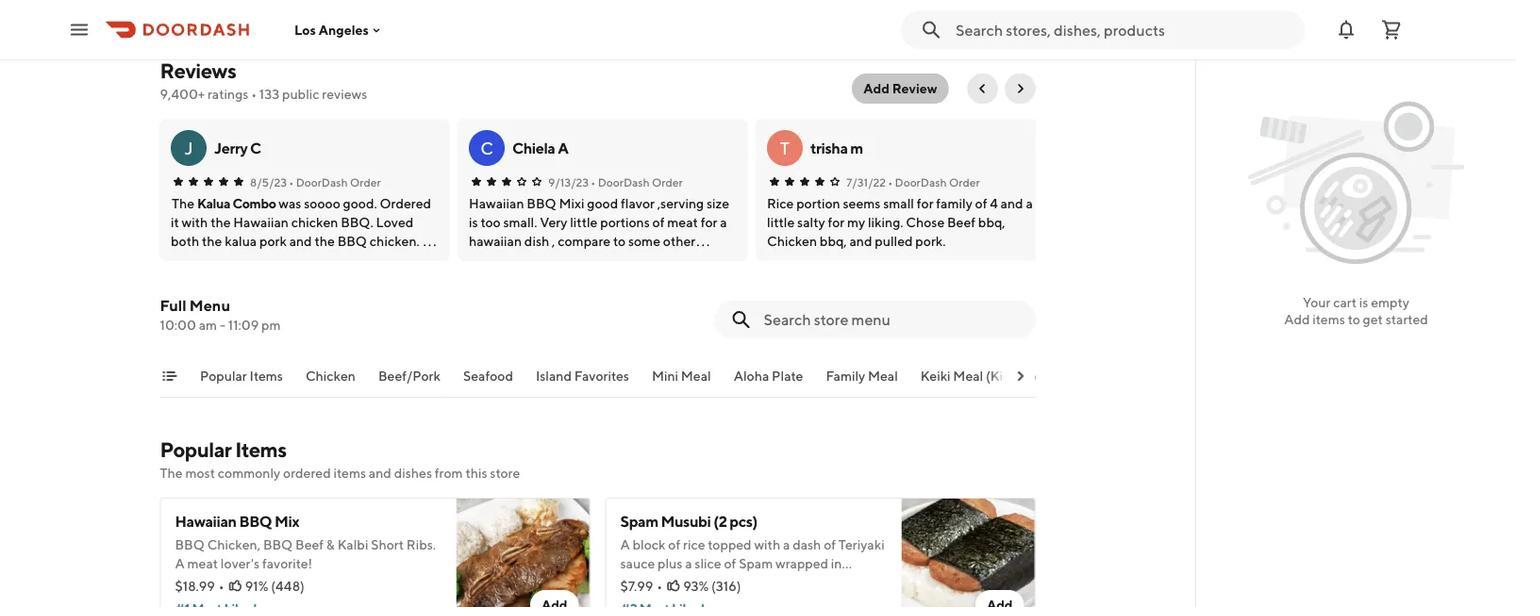Task type: locate. For each thing, give the bounding box(es) containing it.
meal for keiki
[[953, 368, 983, 384]]

pcs)
[[730, 513, 758, 531]]

a right plus
[[685, 556, 692, 572]]

items inside popular items the most commonly ordered items and dishes from this store
[[235, 438, 286, 462]]

1 vertical spatial add
[[1284, 312, 1310, 327]]

combo
[[233, 196, 277, 211]]

los
[[294, 22, 316, 38]]

1 meal from the left
[[681, 368, 711, 384]]

0 horizontal spatial of
[[668, 537, 681, 553]]

the
[[160, 466, 183, 481]]

show menu categories image
[[162, 369, 177, 384]]

0 horizontal spatial order
[[351, 176, 381, 189]]

pm
[[261, 318, 281, 333]]

1 horizontal spatial a
[[783, 537, 790, 553]]

plus
[[658, 556, 683, 572]]

1 horizontal spatial items
[[1313, 312, 1345, 327]]

a
[[783, 537, 790, 553], [685, 556, 692, 572]]

started
[[1386, 312, 1428, 327]]

in
[[831, 556, 842, 572]]

add inside add review button
[[864, 81, 890, 96]]

c right jerry
[[251, 139, 262, 157]]

trisha
[[811, 139, 848, 157]]

popular up most
[[160, 438, 231, 462]]

hawaiian bbq mix bbq chicken, bbq beef & kalbi short ribs. a meat lover's favorite!
[[175, 513, 436, 572]]

• doordash order for j
[[289, 176, 381, 189]]

hawaiian bbq mix image
[[456, 498, 590, 608]]

• doordash order right 8/5/23
[[289, 176, 381, 189]]

lover's
[[221, 556, 260, 572]]

items up commonly
[[235, 438, 286, 462]]

kalbi
[[337, 537, 368, 553]]

popular inside button
[[200, 368, 247, 384]]

j
[[185, 138, 194, 158]]

2 order from the left
[[652, 176, 683, 189]]

mix
[[275, 513, 299, 531]]

scroll menu navigation right image
[[1013, 369, 1028, 384]]

• inside 'reviews 9,400+ ratings • 133 public reviews'
[[251, 86, 257, 102]]

meal
[[681, 368, 711, 384], [868, 368, 898, 384], [953, 368, 983, 384]]

items
[[249, 368, 283, 384], [235, 438, 286, 462]]

from
[[435, 466, 463, 481]]

2 horizontal spatial order
[[950, 176, 981, 189]]

• right 9/13/23
[[591, 176, 596, 189]]

7/31/22
[[847, 176, 887, 189]]

93%
[[683, 579, 709, 594]]

c
[[481, 138, 494, 158], [251, 139, 262, 157]]

Store search: begin typing to search for stores available on DoorDash text field
[[956, 19, 1294, 40]]

family meal button
[[826, 367, 898, 397]]

spam
[[620, 513, 658, 531], [739, 556, 773, 572]]

to
[[1348, 312, 1360, 327]]

ribs.
[[407, 537, 436, 553]]

popular for popular items
[[200, 368, 247, 384]]

seaweed.
[[620, 575, 676, 591]]

1 vertical spatial popular
[[160, 438, 231, 462]]

and
[[369, 466, 391, 481]]

kalua
[[198, 196, 231, 211]]

0 horizontal spatial • doordash order
[[289, 176, 381, 189]]

meal right the mini
[[681, 368, 711, 384]]

island
[[535, 368, 571, 384]]

empty
[[1371, 295, 1410, 310]]

10:00
[[160, 318, 196, 333]]

of up plus
[[668, 537, 681, 553]]

doordash
[[296, 176, 348, 189], [598, 176, 650, 189], [896, 176, 947, 189]]

2 horizontal spatial • doordash order
[[889, 176, 981, 189]]

0 vertical spatial a
[[783, 537, 790, 553]]

chiela
[[513, 139, 556, 157]]

wrapped
[[776, 556, 829, 572]]

0 vertical spatial add
[[864, 81, 890, 96]]

add left review
[[864, 81, 890, 96]]

seafood button
[[463, 367, 513, 397]]

0 horizontal spatial items
[[334, 466, 366, 481]]

m
[[851, 139, 864, 157]]

get
[[1363, 312, 1383, 327]]

mini
[[651, 368, 678, 384]]

0 horizontal spatial a
[[175, 556, 185, 572]]

chicken button
[[305, 367, 355, 397]]

short
[[371, 537, 404, 553]]

add down your
[[1284, 312, 1310, 327]]

island favorites button
[[535, 367, 629, 397]]

doordash right 8/5/23
[[296, 176, 348, 189]]

1 horizontal spatial • doordash order
[[591, 176, 683, 189]]

doordash right 7/31/22
[[896, 176, 947, 189]]

2 horizontal spatial doordash
[[896, 176, 947, 189]]

bbq up favorite!
[[263, 537, 293, 553]]

• right 8/5/23
[[289, 176, 294, 189]]

of up in
[[824, 537, 836, 553]]

a inside spam musubi (2 pcs) a block of rice topped with a dash of teriyaki sauce plus a slice of spam wrapped in seaweed.
[[620, 537, 630, 553]]

1 vertical spatial items
[[334, 466, 366, 481]]

doordash right 9/13/23
[[598, 176, 650, 189]]

meal right keiki on the right of the page
[[953, 368, 983, 384]]

a up sauce
[[620, 537, 630, 553]]

keiki meal (kid's meal) button
[[920, 367, 1056, 397]]

items down your
[[1313, 312, 1345, 327]]

1 vertical spatial a
[[685, 556, 692, 572]]

$18.99
[[175, 579, 215, 594]]

1 horizontal spatial add
[[1284, 312, 1310, 327]]

2 horizontal spatial meal
[[953, 368, 983, 384]]

spam down with
[[739, 556, 773, 572]]

mini meal
[[651, 368, 711, 384]]

1 horizontal spatial meal
[[868, 368, 898, 384]]

2 doordash from the left
[[598, 176, 650, 189]]

0 horizontal spatial c
[[251, 139, 262, 157]]

commonly
[[218, 466, 280, 481]]

doordash for j
[[296, 176, 348, 189]]

3 • doordash order from the left
[[889, 176, 981, 189]]

2 horizontal spatial a
[[620, 537, 630, 553]]

0 vertical spatial spam
[[620, 513, 658, 531]]

(316)
[[711, 579, 741, 594]]

$7.99 •
[[620, 579, 663, 594]]

popular down -
[[200, 368, 247, 384]]

chiela a
[[513, 139, 569, 157]]

• doordash order right 9/13/23
[[591, 176, 683, 189]]

teriyaki
[[839, 537, 885, 553]]

order for t
[[950, 176, 981, 189]]

• doordash order for c
[[591, 176, 683, 189]]

0 horizontal spatial add
[[864, 81, 890, 96]]

ordered
[[283, 466, 331, 481]]

bbq up meat
[[175, 537, 205, 553]]

meal for family
[[868, 368, 898, 384]]

beef/pork button
[[378, 367, 440, 397]]

bbq
[[239, 513, 272, 531], [175, 537, 205, 553], [263, 537, 293, 553]]

0 vertical spatial a
[[558, 139, 569, 157]]

los angeles button
[[294, 22, 384, 38]]

• left 133
[[251, 86, 257, 102]]

public
[[282, 86, 319, 102]]

next image
[[1013, 81, 1028, 96]]

1 • doordash order from the left
[[289, 176, 381, 189]]

8/5/23
[[251, 176, 288, 189]]

order
[[351, 176, 381, 189], [652, 176, 683, 189], [950, 176, 981, 189]]

0 vertical spatial items
[[249, 368, 283, 384]]

1 horizontal spatial c
[[481, 138, 494, 158]]

• doordash order for t
[[889, 176, 981, 189]]

3 doordash from the left
[[896, 176, 947, 189]]

3 order from the left
[[950, 176, 981, 189]]

popular for popular items the most commonly ordered items and dishes from this store
[[160, 438, 231, 462]]

2 meal from the left
[[868, 368, 898, 384]]

popular inside popular items the most commonly ordered items and dishes from this store
[[160, 438, 231, 462]]

0 vertical spatial items
[[1313, 312, 1345, 327]]

3 meal from the left
[[953, 368, 983, 384]]

a right chiela
[[558, 139, 569, 157]]

popular items
[[200, 368, 283, 384]]

a left meat
[[175, 556, 185, 572]]

trisha m
[[811, 139, 864, 157]]

0 vertical spatial popular
[[200, 368, 247, 384]]

spam up block
[[620, 513, 658, 531]]

of down "topped"
[[724, 556, 736, 572]]

1 vertical spatial a
[[620, 537, 630, 553]]

full menu 10:00 am - 11:09 pm
[[160, 297, 281, 333]]

your cart is empty add items to get started
[[1284, 295, 1428, 327]]

1 vertical spatial spam
[[739, 556, 773, 572]]

items inside button
[[249, 368, 283, 384]]

add inside 'your cart is empty add items to get started'
[[1284, 312, 1310, 327]]

1 horizontal spatial spam
[[739, 556, 773, 572]]

c left chiela
[[481, 138, 494, 158]]

1 horizontal spatial order
[[652, 176, 683, 189]]

add review
[[864, 81, 937, 96]]

• right 7/31/22
[[889, 176, 893, 189]]

Item Search search field
[[764, 309, 1020, 330]]

$7.99
[[620, 579, 653, 594]]

cart
[[1333, 295, 1357, 310]]

0 horizontal spatial doordash
[[296, 176, 348, 189]]

meal right family
[[868, 368, 898, 384]]

• right $7.99
[[657, 579, 663, 594]]

a
[[558, 139, 569, 157], [620, 537, 630, 553], [175, 556, 185, 572]]

• doordash order right 7/31/22
[[889, 176, 981, 189]]

133
[[259, 86, 279, 102]]

popular items the most commonly ordered items and dishes from this store
[[160, 438, 520, 481]]

(kid's
[[986, 368, 1019, 384]]

items left and at the left bottom
[[334, 466, 366, 481]]

1 horizontal spatial doordash
[[598, 176, 650, 189]]

items down the pm
[[249, 368, 283, 384]]

11:09
[[228, 318, 259, 333]]

1 vertical spatial items
[[235, 438, 286, 462]]

items for popular items
[[249, 368, 283, 384]]

0 horizontal spatial meal
[[681, 368, 711, 384]]

2 • doordash order from the left
[[591, 176, 683, 189]]

beef
[[295, 537, 324, 553]]

1 doordash from the left
[[296, 176, 348, 189]]

1 order from the left
[[351, 176, 381, 189]]

meat
[[187, 556, 218, 572]]

2 vertical spatial a
[[175, 556, 185, 572]]

a right with
[[783, 537, 790, 553]]

bbq left mix
[[239, 513, 272, 531]]



Task type: vqa. For each thing, say whether or not it's contained in the screenshot.
A inside Spam Musubi (2 pcs) A block of rice topped with a dash of Teriyaki sauce plus a slice of Spam wrapped in seaweed.
yes



Task type: describe. For each thing, give the bounding box(es) containing it.
0 items, open order cart image
[[1380, 18, 1403, 41]]

slice
[[695, 556, 722, 572]]

kalua combo
[[198, 196, 277, 211]]

keiki meal (kid's meal)
[[920, 368, 1056, 384]]

2 horizontal spatial of
[[824, 537, 836, 553]]

1 horizontal spatial a
[[558, 139, 569, 157]]

ratings
[[208, 86, 249, 102]]

am
[[199, 318, 217, 333]]

reviews
[[322, 86, 367, 102]]

9/13/23
[[549, 176, 589, 189]]

favorites
[[574, 368, 629, 384]]

91% (448)
[[245, 579, 305, 594]]

chicken
[[305, 368, 355, 384]]

• right $18.99 on the bottom left of the page
[[219, 579, 224, 594]]

topped
[[708, 537, 752, 553]]

-
[[220, 318, 225, 333]]

hawaiian
[[175, 513, 237, 531]]

this
[[466, 466, 487, 481]]

meal for mini
[[681, 368, 711, 384]]

$18.99 •
[[175, 579, 224, 594]]

spam musubi (2 pcs) image
[[902, 498, 1036, 608]]

dishes
[[394, 466, 432, 481]]

with
[[754, 537, 781, 553]]

reviews link
[[160, 59, 236, 83]]

91%
[[245, 579, 268, 594]]

0 horizontal spatial spam
[[620, 513, 658, 531]]

0 horizontal spatial a
[[685, 556, 692, 572]]

family
[[826, 368, 865, 384]]

aloha plate
[[733, 368, 803, 384]]

notification bell image
[[1335, 18, 1358, 41]]

angeles
[[319, 22, 369, 38]]

chicken,
[[207, 537, 261, 553]]

menu
[[190, 297, 230, 315]]

order for c
[[652, 176, 683, 189]]

most
[[185, 466, 215, 481]]

&
[[326, 537, 335, 553]]

island favorites
[[535, 368, 629, 384]]

items for popular items the most commonly ordered items and dishes from this store
[[235, 438, 286, 462]]

doordash for c
[[598, 176, 650, 189]]

family meal
[[826, 368, 898, 384]]

musubi
[[661, 513, 711, 531]]

kalua combo button
[[198, 194, 277, 213]]

seafood
[[463, 368, 513, 384]]

order for j
[[351, 176, 381, 189]]

meal)
[[1022, 368, 1056, 384]]

a inside hawaiian bbq mix bbq chicken, bbq beef & kalbi short ribs. a meat lover's favorite!
[[175, 556, 185, 572]]

spam musubi (2 pcs) a block of rice topped with a dash of teriyaki sauce plus a slice of spam wrapped in seaweed.
[[620, 513, 885, 591]]

jerry c
[[215, 139, 262, 157]]

mini meal button
[[651, 367, 711, 397]]

rice
[[683, 537, 705, 553]]

is
[[1360, 295, 1369, 310]]

t
[[781, 138, 790, 158]]

aloha
[[733, 368, 769, 384]]

aloha plate button
[[733, 367, 803, 397]]

beef/pork
[[378, 368, 440, 384]]

dash
[[793, 537, 821, 553]]

sauce
[[620, 556, 655, 572]]

your
[[1303, 295, 1331, 310]]

items inside 'your cart is empty add items to get started'
[[1313, 312, 1345, 327]]

9,400+
[[160, 86, 205, 102]]

(2
[[714, 513, 727, 531]]

reviews
[[160, 59, 236, 83]]

reviews 9,400+ ratings • 133 public reviews
[[160, 59, 367, 102]]

doordash for t
[[896, 176, 947, 189]]

1 horizontal spatial of
[[724, 556, 736, 572]]

store
[[490, 466, 520, 481]]

review
[[892, 81, 937, 96]]

open menu image
[[68, 18, 91, 41]]

keiki
[[920, 368, 950, 384]]

popular items button
[[200, 367, 283, 397]]

93% (316)
[[683, 579, 741, 594]]

(448)
[[271, 579, 305, 594]]

items inside popular items the most commonly ordered items and dishes from this store
[[334, 466, 366, 481]]

plate
[[771, 368, 803, 384]]

full
[[160, 297, 186, 315]]

previous image
[[975, 81, 990, 96]]



